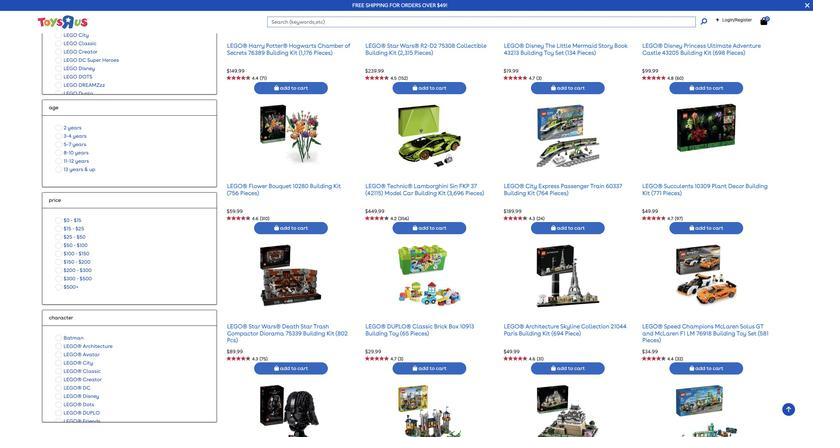 Task type: locate. For each thing, give the bounding box(es) containing it.
lego® city button
[[54, 359, 95, 367]]

0 horizontal spatial $49.99
[[504, 349, 520, 355]]

creator up lego dc super heroes "button"
[[79, 49, 98, 55]]

0 horizontal spatial 4.3
[[252, 357, 258, 362]]

pieces) right (65
[[411, 330, 429, 337]]

4.7 for pieces)
[[668, 216, 674, 221]]

8-10 years
[[64, 150, 89, 156]]

0 vertical spatial dc
[[79, 57, 86, 63]]

1 horizontal spatial wars®
[[400, 42, 419, 49]]

pieces) inside lego® technic® lamborghini sin fkp 37 (42115) model car building kit (3,696 pieces)
[[466, 190, 484, 196]]

2
[[64, 125, 67, 131]]

0 horizontal spatial 4.4
[[252, 76, 259, 81]]

0 horizontal spatial $150
[[64, 259, 74, 265]]

lego® for lego® dc
[[64, 385, 82, 391]]

lego® inside lego® flower bouquet 10280 building kit (756 pieces)
[[227, 183, 247, 190]]

1 horizontal spatial mclaren
[[715, 323, 739, 330]]

$200 down the $150 - $200 button
[[64, 267, 75, 273]]

lego avatar button
[[54, 23, 98, 31]]

lego down lego city button
[[64, 40, 77, 46]]

1 vertical spatial $150
[[64, 259, 74, 265]]

lego for lego dots
[[64, 74, 77, 80]]

lego architecture button
[[54, 6, 110, 14]]

0 vertical spatial creator
[[79, 49, 98, 55]]

0 horizontal spatial star
[[249, 323, 260, 330]]

years up 5-7 years
[[73, 133, 87, 139]]

pieces) down 37
[[466, 190, 484, 196]]

1 horizontal spatial $25
[[75, 226, 84, 232]]

0 vertical spatial $150
[[79, 251, 89, 257]]

lego® up $189.99
[[504, 183, 524, 190]]

1 vertical spatial (3)
[[398, 357, 403, 362]]

21044
[[611, 323, 627, 330]]

mclaren down speed in the bottom of the page
[[655, 330, 679, 337]]

lego down lego disney button
[[64, 74, 77, 80]]

lego® duplo® classic brick box 10913 building toy (65 pieces)
[[366, 323, 475, 337]]

lego® down batman
[[64, 343, 82, 349]]

set down little
[[556, 49, 564, 56]]

1 horizontal spatial toy
[[544, 49, 554, 56]]

lego duplo
[[64, 90, 93, 96]]

lego® for lego® star wars® r2-d2 75308 collectible building kit (2,315 pieces)
[[366, 42, 386, 49]]

disney down lego dc super heroes "button"
[[79, 65, 95, 71]]

character
[[49, 315, 73, 321]]

lego for lego disney
[[64, 65, 77, 71]]

1 vertical spatial classic
[[413, 323, 433, 330]]

kit
[[290, 49, 298, 56], [389, 49, 397, 56], [704, 49, 712, 56], [334, 183, 341, 190], [439, 190, 446, 196], [528, 190, 535, 196], [643, 190, 650, 196], [327, 330, 334, 337], [543, 330, 550, 337]]

2 lego from the top
[[64, 15, 77, 21]]

dc inside "button"
[[79, 57, 86, 63]]

wars® up (2,315
[[400, 42, 419, 49]]

lego for lego classic
[[64, 40, 77, 46]]

lego® inside lego® disney the little mermaid story book 43213 building toy set (134 pieces)
[[504, 42, 524, 49]]

2 years button
[[54, 124, 83, 132]]

lego® succulents 10309 plant decor building kit (771 pieces)
[[643, 183, 768, 196]]

1 vertical spatial $100
[[64, 251, 74, 257]]

shipping
[[366, 2, 389, 8]]

lego architecture himeji castle image
[[536, 385, 601, 437]]

1 vertical spatial $49.99
[[504, 349, 520, 355]]

pieces) down flower
[[240, 190, 259, 196]]

9 lego from the top
[[64, 74, 77, 80]]

1 horizontal spatial $200
[[79, 259, 91, 265]]

43205
[[663, 49, 679, 56]]

city up lego® classic
[[83, 360, 93, 366]]

classic inside lego classic button
[[79, 40, 97, 46]]

toy down duplo®
[[389, 330, 399, 337]]

lego® inside "lego® harry potter® hogwarts chamber of secrets 76389 building kit (1,176 pieces)"
[[227, 42, 247, 49]]

lego® star wars® darth vader helmet 75304 collectible building kit (834 pieces) image
[[259, 385, 323, 437]]

1 vertical spatial creator
[[83, 377, 102, 383]]

free
[[353, 2, 365, 8]]

disney for lego® disney princess ultimate adventure castle 43205 building kit (698 pieces)
[[664, 42, 683, 49]]

2 horizontal spatial toy
[[737, 330, 747, 337]]

batman
[[64, 335, 84, 341]]

$149.99
[[227, 68, 245, 74]]

lego® inside lego® duplo® classic brick box 10913 building toy (65 pieces)
[[366, 323, 386, 330]]

architecture inside lego architecture button
[[79, 7, 108, 13]]

lego® friends button
[[54, 417, 102, 426]]

1 horizontal spatial 4.4
[[668, 357, 674, 362]]

0 vertical spatial 4.4
[[252, 76, 259, 81]]

4.6 (310)
[[252, 216, 270, 221]]

$25 down $15 - $25 button at left
[[64, 234, 72, 240]]

pieces)
[[314, 49, 333, 56], [415, 49, 433, 56], [578, 49, 596, 56], [727, 49, 746, 56], [240, 190, 259, 196], [466, 190, 484, 196], [550, 190, 569, 196], [663, 190, 682, 196], [411, 330, 429, 337], [643, 337, 661, 344]]

4.4 for 4.4 (32)
[[668, 357, 674, 362]]

building right 76918
[[714, 330, 736, 337]]

$50 inside "button"
[[77, 234, 86, 240]]

1 horizontal spatial (3)
[[537, 76, 542, 81]]

building inside lego® technic® lamborghini sin fkp 37 (42115) model car building kit (3,696 pieces)
[[415, 190, 437, 196]]

$150 up '$150 - $200'
[[79, 251, 89, 257]]

- right $0
[[71, 217, 73, 223]]

star for diorama
[[249, 323, 260, 330]]

- up the $300 - $500
[[77, 267, 79, 273]]

city
[[79, 32, 89, 38], [526, 183, 537, 190], [83, 360, 93, 366]]

years up 11-12 years
[[75, 150, 89, 156]]

0 horizontal spatial 4.6
[[252, 216, 259, 221]]

pieces) down chamber
[[314, 49, 333, 56]]

10
[[69, 150, 74, 156]]

$15 up $15 - $25
[[74, 217, 81, 223]]

1 horizontal spatial 4.7 (3)
[[529, 76, 542, 81]]

$200
[[79, 259, 91, 265], [64, 267, 75, 273]]

1 horizontal spatial 4.7
[[529, 76, 535, 81]]

disney left the
[[526, 42, 544, 49]]

$49.99 down the paris
[[504, 349, 520, 355]]

4.4 left "(32)"
[[668, 357, 674, 362]]

4.6 for 4.6 (310)
[[252, 216, 259, 221]]

lego® for lego® flower bouquet 10280 building kit (756 pieces)
[[227, 183, 247, 190]]

0 vertical spatial $25
[[75, 226, 84, 232]]

lego® inside button
[[64, 352, 82, 358]]

- for $0
[[71, 217, 73, 223]]

lego city button
[[54, 31, 91, 39]]

building up $189.99
[[504, 190, 526, 196]]

pieces) down and
[[643, 337, 661, 344]]

lego® inside lego® architecture skyline collection 21044 paris building kit (694 piece)
[[504, 323, 524, 330]]

kit inside lego® star wars® death star trash compactor diorama 75339 building kit (802 pcs)
[[327, 330, 334, 337]]

city for lego® city
[[83, 360, 93, 366]]

lego® inside lego® disney princess ultimate adventure castle 43205 building kit (698 pieces)
[[643, 42, 663, 49]]

shopping bag image for lego® technic® lamborghini sin fkp 37 (42115) model car building kit (3,696 pieces)
[[413, 226, 418, 231]]

lego® for lego® classic
[[64, 368, 82, 374]]

1 vertical spatial wars®
[[262, 323, 281, 330]]

lego® duplo button
[[54, 409, 102, 417]]

$25 up $25 - $50
[[75, 226, 84, 232]]

2 horizontal spatial 4.7
[[668, 216, 674, 221]]

d2
[[430, 42, 437, 49]]

lego® down lego® dc button
[[64, 393, 82, 399]]

lego® inside lego® star wars® r2-d2 75308 collectible building kit (2,315 pieces)
[[366, 42, 386, 49]]

avatar down the lego® architecture
[[83, 352, 100, 358]]

lego® inside lego® star wars® death star trash compactor diorama 75339 building kit (802 pcs)
[[227, 323, 247, 330]]

0 vertical spatial $300
[[80, 267, 92, 273]]

city for lego® city express passenger train 60337 building kit (764 pieces)
[[526, 183, 537, 190]]

building right 10280
[[310, 183, 332, 190]]

lego® up lego® city button
[[64, 352, 82, 358]]

lego creator
[[64, 49, 98, 55]]

0 vertical spatial 4.6
[[252, 216, 259, 221]]

free shipping for orders over $49! link
[[353, 2, 448, 8]]

age
[[49, 104, 58, 111]]

disney up dots at the bottom of page
[[83, 393, 99, 399]]

avatar inside button
[[83, 352, 100, 358]]

0 horizontal spatial wars®
[[262, 323, 281, 330]]

dc for lego
[[79, 57, 86, 63]]

lego® down lego® dots button
[[64, 410, 82, 416]]

- down $100 - $150
[[75, 259, 77, 265]]

classic inside lego® classic button
[[83, 368, 101, 374]]

0 vertical spatial 4.3
[[529, 216, 535, 221]]

pieces) inside lego® succulents 10309 plant decor building kit (771 pieces)
[[663, 190, 682, 196]]

4.5 (152)
[[391, 76, 408, 81]]

4.6 left the (310)
[[252, 216, 259, 221]]

disney inside lego® disney the little mermaid story book 43213 building toy set (134 pieces)
[[526, 42, 544, 49]]

1 vertical spatial dc
[[83, 385, 90, 391]]

lego down lego classic button
[[64, 49, 77, 55]]

lego® for lego® avatar
[[64, 352, 82, 358]]

0 vertical spatial $50
[[77, 234, 86, 240]]

1 horizontal spatial $49.99
[[642, 208, 659, 214]]

1 horizontal spatial 4.6
[[529, 357, 536, 362]]

pieces) down succulents
[[663, 190, 682, 196]]

close button image
[[806, 2, 810, 9]]

lego® inside lego® technic® lamborghini sin fkp 37 (42115) model car building kit (3,696 pieces)
[[366, 183, 386, 190]]

architecture inside lego® architecture skyline collection 21044 paris building kit (694 piece)
[[526, 323, 559, 330]]

$0 - $15 button
[[54, 216, 83, 225]]

$15 down $0 - $15 button
[[64, 226, 71, 232]]

lego® inside button
[[64, 343, 82, 349]]

lego® duplo® classic brick box 10913 building toy (65 pieces) link
[[366, 323, 475, 337]]

free shipping for orders over $49!
[[353, 2, 448, 8]]

0 vertical spatial architecture
[[79, 7, 108, 13]]

shopping bag image
[[274, 85, 279, 90], [552, 85, 556, 90], [274, 226, 279, 231], [552, 226, 556, 231], [690, 226, 695, 231], [274, 366, 279, 371], [413, 366, 418, 371], [552, 366, 556, 371]]

0 vertical spatial mclaren
[[715, 323, 739, 330]]

architecture up "lego® avatar"
[[83, 343, 113, 349]]

lego disney
[[64, 65, 95, 71]]

lego up lego avatar button
[[64, 15, 77, 21]]

1 horizontal spatial $15
[[74, 217, 81, 223]]

0 vertical spatial classic
[[79, 40, 97, 46]]

$200 up '$200 - $300'
[[79, 259, 91, 265]]

$150 - $200 button
[[54, 258, 92, 266]]

4.7 for building
[[529, 76, 535, 81]]

11 lego from the top
[[64, 90, 77, 96]]

years for 10
[[75, 150, 89, 156]]

1 horizontal spatial $50
[[77, 234, 86, 240]]

4.7 (3)
[[529, 76, 542, 81], [391, 357, 403, 362]]

0 vertical spatial avatar
[[79, 24, 96, 30]]

building up the $29.99
[[366, 330, 388, 337]]

1 vertical spatial $300
[[64, 276, 75, 282]]

wars® up diorama
[[262, 323, 281, 330]]

set down solus
[[748, 330, 757, 337]]

mclaren left solus
[[715, 323, 739, 330]]

lego® inside "lego® city express passenger train 60337 building kit (764 pieces)"
[[504, 183, 524, 190]]

$15
[[74, 217, 81, 223], [64, 226, 71, 232]]

-
[[71, 217, 73, 223], [72, 226, 74, 232], [73, 234, 75, 240], [74, 242, 76, 248], [76, 251, 77, 257], [75, 259, 77, 265], [77, 267, 79, 273], [77, 276, 79, 282]]

lego® up "secrets"
[[227, 42, 247, 49]]

pieces) inside lego® disney princess ultimate adventure castle 43205 building kit (698 pieces)
[[727, 49, 746, 56]]

1 vertical spatial mclaren
[[655, 330, 679, 337]]

lego down lego avatar button
[[64, 32, 77, 38]]

building right "43213"
[[521, 49, 543, 56]]

disney for lego disney
[[79, 65, 95, 71]]

lego® up (771
[[643, 183, 663, 190]]

collection
[[581, 323, 610, 330]]

passenger
[[561, 183, 589, 190]]

lego® technic® lamborghini sin fkp 37 (42115) model car building kit (3,696 pieces) image
[[398, 104, 462, 168]]

shopping bag image
[[761, 17, 768, 25], [413, 85, 418, 90], [690, 85, 695, 90], [413, 226, 418, 231], [690, 366, 695, 371]]

lego®  flower bouquet 10280 building kit (756 pieces) image
[[259, 104, 323, 168]]

classic for lego art
[[79, 40, 97, 46]]

$50 inside button
[[64, 242, 73, 248]]

lego® for lego® city express passenger train 60337 building kit (764 pieces)
[[504, 183, 524, 190]]

years up 8-10 years
[[73, 141, 86, 147]]

lego® architecture
[[64, 343, 113, 349]]

0 vertical spatial wars®
[[400, 42, 419, 49]]

avatar inside button
[[79, 24, 96, 30]]

10 lego from the top
[[64, 82, 77, 88]]

building inside lego® disney the little mermaid story book 43213 building toy set (134 pieces)
[[521, 49, 543, 56]]

$49.99 down (771
[[642, 208, 659, 214]]

$300 up "$500" on the left
[[80, 267, 92, 273]]

duplo
[[83, 410, 100, 416]]

7 lego from the top
[[64, 57, 77, 63]]

succulents
[[664, 183, 694, 190]]

wars® inside lego® star wars® r2-d2 75308 collectible building kit (2,315 pieces)
[[400, 42, 419, 49]]

lego® up and
[[643, 323, 663, 330]]

13
[[64, 166, 68, 172]]

avatar down art
[[79, 24, 96, 30]]

lego® disney princess ultimate adventure castle 43205 building kit (698 pieces) link
[[643, 42, 761, 56]]

(97)
[[675, 216, 683, 221]]

classic up lego creator
[[79, 40, 97, 46]]

- down $25 - $50
[[74, 242, 76, 248]]

(24)
[[537, 216, 545, 221]]

building inside "lego® city express passenger train 60337 building kit (764 pieces)"
[[504, 190, 526, 196]]

pieces) down express
[[550, 190, 569, 196]]

5-
[[64, 141, 69, 147]]

creator for lego classic
[[79, 49, 98, 55]]

building down princess
[[681, 49, 703, 56]]

11-
[[64, 158, 69, 164]]

1 horizontal spatial 4.3
[[529, 216, 535, 221]]

- inside "button"
[[73, 234, 75, 240]]

2 vertical spatial architecture
[[83, 343, 113, 349]]

1 horizontal spatial star
[[301, 323, 312, 330]]

architecture up (694
[[526, 323, 559, 330]]

book
[[615, 42, 628, 49]]

toy inside lego® disney the little mermaid story book 43213 building toy set (134 pieces)
[[544, 49, 554, 56]]

lego for lego dreamzzz
[[64, 82, 77, 88]]

lego® star wars® death star trash compactor diorama 75339 building kit (802 pcs) image
[[259, 244, 323, 308]]

lego® flower bouquet 10280 building kit (756 pieces) link
[[227, 183, 341, 196]]

wars® for r2-
[[400, 42, 419, 49]]

lego inside "button"
[[64, 57, 77, 63]]

1 vertical spatial avatar
[[83, 352, 100, 358]]

(3,696
[[448, 190, 464, 196]]

pieces) inside "lego® harry potter® hogwarts chamber of secrets 76389 building kit (1,176 pieces)"
[[314, 49, 333, 56]]

batman button
[[54, 334, 86, 342]]

1 vertical spatial $200
[[64, 267, 75, 273]]

architecture for lego architecture
[[79, 7, 108, 13]]

building up $239.99
[[366, 49, 388, 56]]

1 horizontal spatial set
[[748, 330, 757, 337]]

$300 up $500+
[[64, 276, 75, 282]]

0 horizontal spatial (3)
[[398, 357, 403, 362]]

lego down lego dots button on the left top
[[64, 82, 77, 88]]

1 lego from the top
[[64, 7, 77, 13]]

4.8 (60)
[[668, 76, 684, 81]]

0 horizontal spatial $200
[[64, 267, 75, 273]]

architecture inside lego® architecture button
[[83, 343, 113, 349]]

1 vertical spatial 4.3
[[252, 357, 258, 362]]

- down $0 - $15 at the left of page
[[72, 226, 74, 232]]

0 vertical spatial city
[[79, 32, 89, 38]]

star up compactor
[[249, 323, 260, 330]]

2 horizontal spatial star
[[387, 42, 399, 49]]

$25 inside button
[[75, 226, 84, 232]]

lego® star wars® death star trash compactor diorama 75339 building kit (802 pcs)
[[227, 323, 348, 344]]

pieces) inside "lego® city express passenger train 60337 building kit (764 pieces)"
[[550, 190, 569, 196]]

(134
[[566, 49, 576, 56]]

building down potter®
[[266, 49, 289, 56]]

avatar for lego city
[[79, 24, 96, 30]]

0 vertical spatial 4.7
[[529, 76, 535, 81]]

lego up lego art button
[[64, 7, 77, 13]]

lego® down lego® city button
[[64, 368, 82, 374]]

disney inside lego® disney princess ultimate adventure castle 43205 building kit (698 pieces)
[[664, 42, 683, 49]]

lego up lego disney button
[[64, 57, 77, 63]]

lego® inside lego® succulents 10309 plant decor building kit (771 pieces)
[[643, 183, 663, 190]]

None search field
[[268, 17, 707, 27]]

0 horizontal spatial set
[[556, 49, 564, 56]]

1 vertical spatial 4.7
[[668, 216, 674, 221]]

lego® for lego® harry potter® hogwarts chamber of secrets 76389 building kit (1,176 pieces)
[[227, 42, 247, 49]]

years for 7
[[73, 141, 86, 147]]

creator for lego® classic
[[83, 377, 102, 383]]

1 vertical spatial 4.4
[[668, 357, 674, 362]]

city up lego classic
[[79, 32, 89, 38]]

4.8
[[668, 76, 674, 81]]

0 horizontal spatial $50
[[64, 242, 73, 248]]

4 lego from the top
[[64, 32, 77, 38]]

$50 up $50 - $100
[[77, 234, 86, 240]]

$25 - $50
[[64, 234, 86, 240]]

lego® up the paris
[[504, 323, 524, 330]]

classic inside lego® duplo® classic brick box 10913 building toy (65 pieces)
[[413, 323, 433, 330]]

4.3 left (75)
[[252, 357, 258, 362]]

building down "lamborghini"
[[415, 190, 437, 196]]

lego® city express passenger train 60337 building kit (764 pieces) link
[[504, 183, 623, 196]]

character element
[[49, 314, 211, 322]]

0 vertical spatial $200
[[79, 259, 91, 265]]

2 vertical spatial city
[[83, 360, 93, 366]]

building inside lego® star wars® r2-d2 75308 collectible building kit (2,315 pieces)
[[366, 49, 388, 56]]

kit inside lego® succulents 10309 plant decor building kit (771 pieces)
[[643, 190, 650, 196]]

shopping bag image inside 0 link
[[761, 17, 768, 25]]

lego classic
[[64, 40, 97, 46]]

shopping bag image for lego® star wars® r2-d2 75308 collectible building kit (2,315 pieces)
[[413, 85, 418, 90]]

lego® creator 3in1 medieval castle 31120 building kit (1,426 pieces) image
[[398, 385, 462, 437]]

login/register button
[[716, 17, 752, 23]]

set inside lego® disney the little mermaid story book 43213 building toy set (134 pieces)
[[556, 49, 564, 56]]

$239.99
[[365, 68, 384, 74]]

lego for lego architecture
[[64, 7, 77, 13]]

lego® succulents 10309 plant decor building kit (771 pieces) image
[[675, 104, 739, 152]]

0 horizontal spatial $25
[[64, 234, 72, 240]]

37
[[471, 183, 477, 190]]

76918
[[697, 330, 712, 337]]

0 horizontal spatial 4.7
[[391, 357, 397, 362]]

city up (764
[[526, 183, 537, 190]]

$500+ button
[[54, 283, 81, 291]]

4.7
[[529, 76, 535, 81], [668, 216, 674, 221], [391, 357, 397, 362]]

architecture up art
[[79, 7, 108, 13]]

brick
[[434, 323, 448, 330]]

princess
[[684, 42, 706, 49]]

4.3 left the (24)
[[529, 216, 535, 221]]

wars® for death
[[262, 323, 281, 330]]

$300
[[80, 267, 92, 273], [64, 276, 75, 282]]

lego® up (42115)
[[366, 183, 386, 190]]

2 vertical spatial classic
[[83, 368, 101, 374]]

pieces) down mermaid
[[578, 49, 596, 56]]

toy down the
[[544, 49, 554, 56]]

lego® up compactor
[[227, 323, 247, 330]]

building inside lego® disney princess ultimate adventure castle 43205 building kit (698 pieces)
[[681, 49, 703, 56]]

dc inside button
[[83, 385, 90, 391]]

5 lego from the top
[[64, 40, 77, 46]]

wars® inside lego® star wars® death star trash compactor diorama 75339 building kit (802 pcs)
[[262, 323, 281, 330]]

lego® for lego® succulents 10309 plant decor building kit (771 pieces)
[[643, 183, 663, 190]]

potter®
[[266, 42, 288, 49]]

lego® inside lego® speed champions mclaren solus gt and mclaren f1 lm 76918 building toy set (581 pieces)
[[643, 323, 663, 330]]

$200 inside the $150 - $200 button
[[79, 259, 91, 265]]

3 lego from the top
[[64, 24, 77, 30]]

1 vertical spatial $25
[[64, 234, 72, 240]]

0 vertical spatial $100
[[77, 242, 88, 248]]

$200 - $300 button
[[54, 266, 94, 275]]

lego® architecture button
[[54, 342, 115, 351]]

1 vertical spatial 4.6
[[529, 357, 536, 362]]

city inside "lego® city express passenger train 60337 building kit (764 pieces)"
[[526, 183, 537, 190]]

toy down solus
[[737, 330, 747, 337]]

lego® architecture skyline collection 21044 paris building kit (694 piece)
[[504, 323, 627, 337]]

champions
[[683, 323, 714, 330]]

kit inside "lego® city express passenger train 60337 building kit (764 pieces)"
[[528, 190, 535, 196]]

add to cart button
[[254, 82, 328, 94], [393, 82, 467, 94], [532, 82, 605, 94], [670, 82, 744, 94], [254, 222, 328, 235], [393, 222, 467, 235], [532, 222, 605, 235], [670, 222, 744, 235], [254, 363, 328, 375], [393, 363, 467, 375], [532, 363, 605, 375], [670, 363, 744, 375]]

4.6 (31)
[[529, 357, 544, 362]]

6 lego from the top
[[64, 49, 77, 55]]

lego® left duplo®
[[366, 323, 386, 330]]

lego® for lego® star wars® death star trash compactor diorama 75339 building kit (802 pcs)
[[227, 323, 247, 330]]

star inside lego® star wars® r2-d2 75308 collectible building kit (2,315 pieces)
[[387, 42, 399, 49]]

lego® flower bouquet 10280 building kit (756 pieces)
[[227, 183, 341, 196]]

4.3 (24)
[[529, 216, 545, 221]]

4.6
[[252, 216, 259, 221], [529, 357, 536, 362]]

11-12 years
[[64, 158, 89, 164]]

0 vertical spatial set
[[556, 49, 564, 56]]

1 vertical spatial set
[[748, 330, 757, 337]]

0 horizontal spatial 4.7 (3)
[[391, 357, 403, 362]]

lego® for lego® friends
[[64, 418, 82, 424]]

building inside lego® succulents 10309 plant decor building kit (771 pieces)
[[746, 183, 768, 190]]

1 vertical spatial city
[[526, 183, 537, 190]]

of
[[345, 42, 351, 49]]

60337
[[606, 183, 623, 190]]

- down $15 - $25
[[73, 234, 75, 240]]

building right the paris
[[519, 330, 541, 337]]

$500
[[80, 276, 92, 282]]

disney for lego® disney the little mermaid story book 43213 building toy set (134 pieces)
[[526, 42, 544, 49]]

8 lego from the top
[[64, 65, 77, 71]]

1 vertical spatial $50
[[64, 242, 73, 248]]

0 horizontal spatial mclaren
[[655, 330, 679, 337]]

1 vertical spatial architecture
[[526, 323, 559, 330]]

star up 75339
[[301, 323, 312, 330]]

- left "$500" on the left
[[77, 276, 79, 282]]

13 years & up button
[[54, 165, 97, 174]]

dots
[[83, 402, 94, 408]]

3-
[[64, 133, 69, 139]]

lego® up lego® disney button
[[64, 385, 82, 391]]

0 horizontal spatial toy
[[389, 330, 399, 337]]

disney up 43205
[[664, 42, 683, 49]]

0 horizontal spatial $15
[[64, 226, 71, 232]]

dc down lego® creator
[[83, 385, 90, 391]]

lego® down lego® avatar button
[[64, 360, 82, 366]]

lego classic button
[[54, 39, 98, 48]]

lego up lego dots button on the left top
[[64, 65, 77, 71]]

lego® for lego® disney princess ultimate adventure castle 43205 building kit (698 pieces)
[[643, 42, 663, 49]]

years up '13 years & up'
[[75, 158, 89, 164]]

pieces) inside lego® star wars® r2-d2 75308 collectible building kit (2,315 pieces)
[[415, 49, 433, 56]]

star for building
[[387, 42, 399, 49]]

lego dreamzzz
[[64, 82, 105, 88]]

lego® up lego® dc button
[[64, 377, 82, 383]]

lego®  duplo® classic brick box 10913 building toy (65 pieces) image
[[398, 244, 462, 308]]

- for $25
[[73, 234, 75, 240]]

lego® up "43213"
[[504, 42, 524, 49]]

building down trash
[[303, 330, 325, 337]]

lego down lego dreamzzz button
[[64, 90, 77, 96]]

$500+
[[64, 284, 79, 290]]

architecture
[[79, 7, 108, 13], [526, 323, 559, 330], [83, 343, 113, 349]]

(310)
[[260, 216, 270, 221]]

lego® for lego® city
[[64, 360, 82, 366]]



Task type: vqa. For each thing, say whether or not it's contained in the screenshot.
WITH inside the 'McFarlane Toys DC Direct - 3" Figure with Comic WV2 - Batman Flashpoint'
no



Task type: describe. For each thing, give the bounding box(es) containing it.
- for $150
[[75, 259, 77, 265]]

lego® harry potter® hogwarts chamber of secrets 76389 building kit (1,176 pieces)
[[227, 42, 351, 56]]

(802
[[336, 330, 348, 337]]

lego city
[[64, 32, 89, 38]]

gt
[[756, 323, 764, 330]]

2 vertical spatial 4.7
[[391, 357, 397, 362]]

years down 11-12 years
[[69, 166, 83, 172]]

lego® for lego® architecture skyline collection 21044 paris building kit (694 piece)
[[504, 323, 524, 330]]

1 horizontal spatial $300
[[80, 267, 92, 273]]

$449.99
[[365, 208, 385, 214]]

pieces) inside lego® flower bouquet 10280 building kit (756 pieces)
[[240, 190, 259, 196]]

8-
[[64, 150, 69, 156]]

kit inside lego® technic® lamborghini sin fkp 37 (42115) model car building kit (3,696 pieces)
[[439, 190, 446, 196]]

0
[[767, 16, 769, 21]]

pieces) inside lego® speed champions mclaren solus gt and mclaren f1 lm 76918 building toy set (581 pieces)
[[643, 337, 661, 344]]

friends
[[83, 418, 100, 424]]

paris
[[504, 330, 518, 337]]

toys r us image
[[37, 15, 89, 29]]

$50 - $100 button
[[54, 241, 90, 250]]

lego® avatar button
[[54, 351, 102, 359]]

lego® disney the little mermaid story book 43213 building toy set (134 pieces) image
[[536, 0, 601, 28]]

death
[[282, 323, 299, 330]]

lego avatar
[[64, 24, 96, 30]]

$150 - $200
[[64, 259, 91, 265]]

4.3 (75)
[[252, 357, 268, 362]]

lego for lego dc super heroes
[[64, 57, 77, 63]]

kit inside "lego® harry potter® hogwarts chamber of secrets 76389 building kit (1,176 pieces)"
[[290, 49, 298, 56]]

avatar for lego® city
[[83, 352, 100, 358]]

hogwarts
[[289, 42, 317, 49]]

0 horizontal spatial $100
[[64, 251, 74, 257]]

lego® dc
[[64, 385, 90, 391]]

lego® architecture skyline collection 21044 paris building kit (694 piece) link
[[504, 323, 627, 337]]

lego® disney princess ultimate adventure castle 43205 building kit (698 pieces) image
[[675, 0, 739, 28]]

building inside lego® duplo® classic brick box 10913 building toy (65 pieces)
[[366, 330, 388, 337]]

disney for lego® disney
[[83, 393, 99, 399]]

lego® for lego® disney the little mermaid story book 43213 building toy set (134 pieces)
[[504, 42, 524, 49]]

lego® classic
[[64, 368, 101, 374]]

1 vertical spatial $15
[[64, 226, 71, 232]]

the
[[546, 42, 556, 49]]

13 years & up
[[64, 166, 95, 172]]

4.3 for 4.3 (75)
[[252, 357, 258, 362]]

diorama
[[260, 330, 284, 337]]

lego® city train station 60335 building kit (907 pieces) image
[[675, 385, 739, 437]]

lego for lego city
[[64, 32, 77, 38]]

- for $15
[[72, 226, 74, 232]]

(698
[[713, 49, 725, 56]]

mermaid
[[573, 42, 597, 49]]

lego® for lego® dots
[[64, 402, 82, 408]]

chamber
[[318, 42, 344, 49]]

(694
[[552, 330, 564, 337]]

- for $50
[[74, 242, 76, 248]]

$200 - $300
[[64, 267, 92, 273]]

&
[[84, 166, 88, 172]]

$300 - $500 button
[[54, 275, 94, 283]]

building inside lego® star wars® death star trash compactor diorama 75339 building kit (802 pcs)
[[303, 330, 325, 337]]

$100 - $150 button
[[54, 250, 91, 258]]

lego for lego creator
[[64, 49, 77, 55]]

lego® avatar
[[64, 352, 100, 358]]

age element
[[49, 104, 211, 111]]

lego® for lego® duplo
[[64, 410, 82, 416]]

lego® disney button
[[54, 392, 101, 401]]

dots
[[79, 74, 92, 80]]

lego® creator button
[[54, 376, 104, 384]]

lego disney button
[[54, 64, 97, 73]]

city for lego city
[[79, 32, 89, 38]]

lego® for lego® speed champions mclaren solus gt and mclaren f1 lm 76918 building toy set (581 pieces)
[[643, 323, 663, 330]]

5-7 years
[[64, 141, 86, 147]]

lego® succulents 10309 plant decor building kit (771 pieces) link
[[643, 183, 768, 196]]

3-4 years
[[64, 133, 87, 139]]

toy inside lego® duplo® classic brick box 10913 building toy (65 pieces)
[[389, 330, 399, 337]]

lego® star wars® r2-d2 75308 collectible building kit (2,315 pieces)
[[366, 42, 487, 56]]

lego for lego avatar
[[64, 24, 77, 30]]

(31)
[[537, 357, 544, 362]]

lego® for lego® disney
[[64, 393, 82, 399]]

lego for lego art
[[64, 15, 77, 21]]

(32)
[[676, 357, 683, 362]]

dc for lego®
[[83, 385, 90, 391]]

lego® for lego® technic® lamborghini sin fkp 37 (42115) model car building kit (3,696 pieces)
[[366, 183, 386, 190]]

0 vertical spatial $49.99
[[642, 208, 659, 214]]

lego® creator
[[64, 377, 102, 383]]

0 vertical spatial $15
[[74, 217, 81, 223]]

set inside lego® speed champions mclaren solus gt and mclaren f1 lm 76918 building toy set (581 pieces)
[[748, 330, 757, 337]]

kit inside lego® architecture skyline collection 21044 paris building kit (694 piece)
[[543, 330, 550, 337]]

years for 4
[[73, 133, 87, 139]]

heroes
[[102, 57, 119, 63]]

(1,176
[[299, 49, 313, 56]]

kit inside lego® disney princess ultimate adventure castle 43205 building kit (698 pieces)
[[704, 49, 712, 56]]

4
[[69, 133, 72, 139]]

lego® for lego® creator
[[64, 377, 82, 383]]

4.3 for 4.3 (24)
[[529, 216, 535, 221]]

kit inside lego® flower bouquet 10280 building kit (756 pieces)
[[334, 183, 341, 190]]

lego® architecture skyline collection 21044 paris building kit (694 piece) image
[[536, 244, 601, 308]]

lego art button
[[54, 14, 88, 23]]

4.4 for 4.4 (71)
[[252, 76, 259, 81]]

lego® city express passenger train 60337 building kit (764 pieces) image
[[536, 104, 601, 168]]

years inside button
[[68, 125, 82, 131]]

lego® speed champions mclaren solus gt and mclaren f1 lm 76918 building toy set (581 pieces)
[[643, 323, 769, 344]]

0 vertical spatial 4.7 (3)
[[529, 76, 542, 81]]

(152)
[[399, 76, 408, 81]]

1 vertical spatial 4.7 (3)
[[391, 357, 403, 362]]

car
[[403, 190, 413, 196]]

super
[[87, 57, 101, 63]]

lego® harry potter® hogwarts chamber of secrets 76389 building kit (1,176 pieces) link
[[227, 42, 351, 56]]

dreamzzz
[[79, 82, 105, 88]]

building inside lego® flower bouquet 10280 building kit (756 pieces)
[[310, 183, 332, 190]]

shopping bag image for lego® disney princess ultimate adventure castle 43205 building kit (698 pieces)
[[690, 85, 695, 90]]

building inside lego® architecture skyline collection 21044 paris building kit (694 piece)
[[519, 330, 541, 337]]

skyline
[[561, 323, 580, 330]]

(756
[[227, 190, 239, 196]]

toy inside lego® speed champions mclaren solus gt and mclaren f1 lm 76918 building toy set (581 pieces)
[[737, 330, 747, 337]]

and
[[643, 330, 654, 337]]

lego® speed champions mclaren solus gt and mclaren f1 lm 76918 building toy set (581 pieces) image
[[675, 244, 739, 308]]

up
[[89, 166, 95, 172]]

lego for lego duplo
[[64, 90, 77, 96]]

12
[[69, 158, 74, 164]]

box
[[449, 323, 459, 330]]

- for $100
[[76, 251, 77, 257]]

architecture for lego® architecture
[[83, 343, 113, 349]]

pieces) inside lego® disney the little mermaid story book 43213 building toy set (134 pieces)
[[578, 49, 596, 56]]

lego® disney the little mermaid story book 43213 building toy set (134 pieces) link
[[504, 42, 628, 56]]

classic for lego® architecture
[[83, 368, 101, 374]]

0 horizontal spatial $300
[[64, 276, 75, 282]]

3-4 years button
[[54, 132, 89, 140]]

r2-
[[421, 42, 430, 49]]

lego® for lego® architecture
[[64, 343, 82, 349]]

solus
[[741, 323, 755, 330]]

lego® star wars® r2-d2 75308 collectible building kit (2,315 pieces) image
[[398, 0, 462, 28]]

lego® duplo
[[64, 410, 100, 416]]

- for $200
[[77, 267, 79, 273]]

harry
[[249, 42, 265, 49]]

lego® dc button
[[54, 384, 92, 392]]

lego duplo button
[[54, 89, 95, 98]]

f1
[[681, 330, 686, 337]]

architecture for lego® architecture skyline collection 21044 paris building kit (694 piece)
[[526, 323, 559, 330]]

building inside "lego® harry potter® hogwarts chamber of secrets 76389 building kit (1,176 pieces)"
[[266, 49, 289, 56]]

0 vertical spatial (3)
[[537, 76, 542, 81]]

(356)
[[399, 216, 409, 221]]

lego® for lego® duplo® classic brick box 10913 building toy (65 pieces)
[[366, 323, 386, 330]]

43213
[[504, 49, 519, 56]]

sin
[[450, 183, 458, 190]]

building inside lego® speed champions mclaren solus gt and mclaren f1 lm 76918 building toy set (581 pieces)
[[714, 330, 736, 337]]

- for $300
[[77, 276, 79, 282]]

price element
[[49, 196, 211, 204]]

kit inside lego® star wars® r2-d2 75308 collectible building kit (2,315 pieces)
[[389, 49, 397, 56]]

years for 12
[[75, 158, 89, 164]]

1 horizontal spatial $100
[[77, 242, 88, 248]]

$25 inside "button"
[[64, 234, 72, 240]]

Enter Keyword or Item No. search field
[[268, 17, 696, 27]]

lego® harry potter® hogwarts chamber of secrets 76389 building kit (1,176 pieces) image
[[259, 0, 323, 28]]

$89.99
[[227, 349, 243, 355]]

pieces) inside lego® duplo® classic brick box 10913 building toy (65 pieces)
[[411, 330, 429, 337]]

$200 inside $200 - $300 button
[[64, 267, 75, 273]]

(65
[[401, 330, 409, 337]]

4.6 for 4.6 (31)
[[529, 357, 536, 362]]

1 horizontal spatial $150
[[79, 251, 89, 257]]

duplo®
[[387, 323, 411, 330]]



